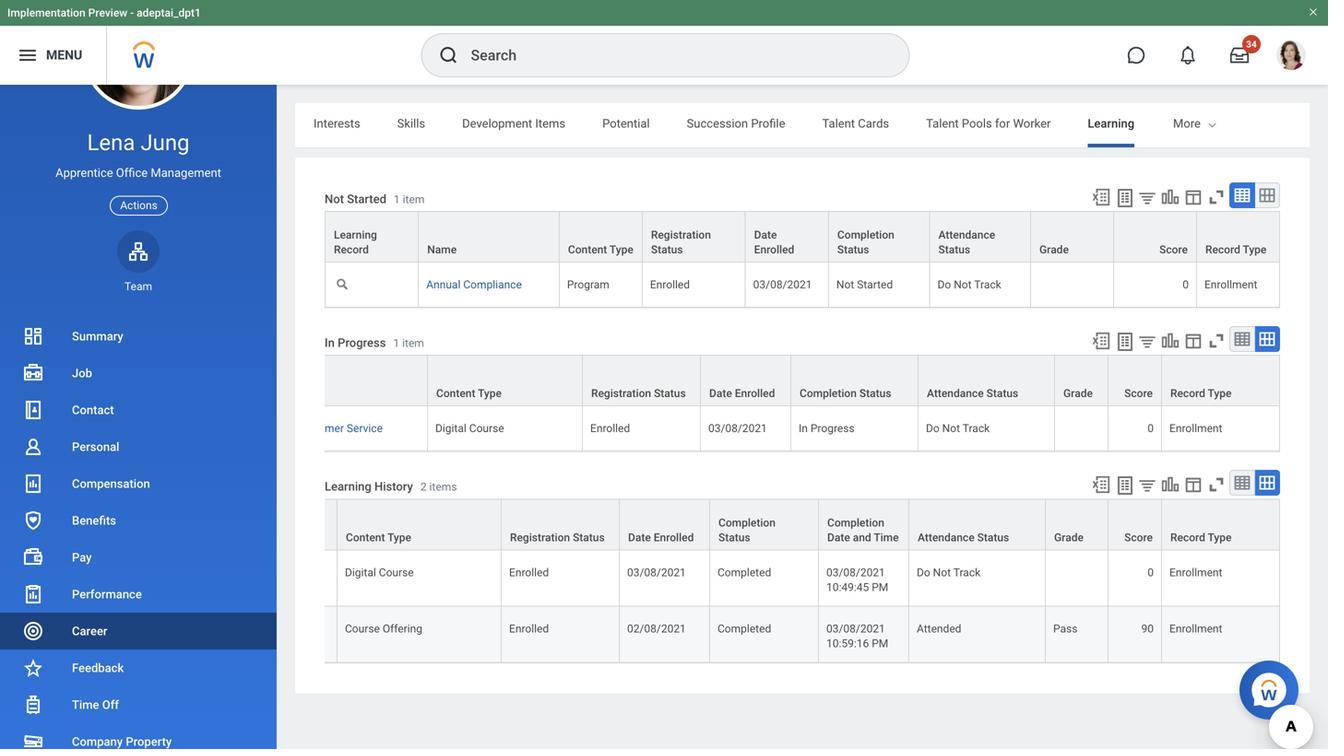 Task type: describe. For each thing, give the bounding box(es) containing it.
completion status for in progress
[[800, 388, 891, 400]]

track for not started
[[974, 279, 1001, 292]]

record type for not started
[[1206, 244, 1267, 256]]

content for progress
[[436, 388, 475, 400]]

career image
[[22, 621, 44, 643]]

annual compliance
[[426, 279, 522, 292]]

export to excel image for started
[[1091, 187, 1111, 208]]

development items
[[462, 117, 566, 131]]

1 vertical spatial grade column header
[[1046, 499, 1109, 552]]

completed element for 03/08/2021
[[718, 563, 771, 580]]

completed for 02/08/2021
[[718, 623, 771, 636]]

1 vertical spatial attendance status button
[[919, 356, 1054, 406]]

0 vertical spatial registration status button
[[643, 212, 745, 262]]

course offering element
[[345, 619, 422, 636]]

personal link
[[0, 429, 277, 466]]

item for started
[[403, 193, 425, 206]]

skills
[[397, 117, 425, 131]]

34
[[1246, 39, 1257, 50]]

1 enrollment element from the top
[[1170, 419, 1223, 436]]

completion date and time column header
[[819, 499, 909, 552]]

status for the topmost attendance status popup button
[[939, 244, 970, 256]]

interests
[[314, 117, 360, 131]]

time off link
[[0, 687, 277, 724]]

attendance for the topmost attendance status popup button
[[939, 229, 995, 242]]

job
[[72, 367, 92, 380]]

talent for talent cards
[[822, 117, 855, 131]]

course offering
[[345, 623, 422, 636]]

1 vertical spatial do not track element
[[917, 563, 981, 580]]

0 vertical spatial name button
[[419, 212, 559, 262]]

03/08/2021 inside 03/08/2021 10:59:16 pm
[[826, 623, 885, 636]]

learning for learning history 2 items
[[325, 480, 372, 494]]

0 vertical spatial score button
[[1114, 212, 1196, 262]]

succession profile
[[687, 117, 785, 131]]

company
[[72, 736, 123, 749]]

registration status column header for progress
[[583, 355, 701, 408]]

implementation preview -   adeptai_dpt1
[[7, 6, 201, 19]]

completion status for learning history
[[719, 517, 776, 544]]

justify image
[[17, 44, 39, 66]]

menu button
[[0, 26, 106, 85]]

2 score column header from the top
[[1109, 499, 1162, 552]]

digital course element for completed
[[345, 563, 414, 580]]

do not track for 03/08/2021 10:49:45 pm
[[917, 567, 981, 580]]

status for in progress's registration status popup button
[[654, 388, 686, 400]]

annual compliance link
[[426, 275, 522, 292]]

row containing course offering
[[106, 607, 1280, 664]]

summary image
[[22, 326, 44, 348]]

lena
[[87, 130, 135, 156]]

summary
[[72, 330, 123, 344]]

digital for completed
[[345, 567, 376, 580]]

notifications large image
[[1179, 46, 1197, 65]]

enrollment for 'enrollment' element for 90
[[1170, 623, 1223, 636]]

select to filter grid data image for history
[[1137, 476, 1158, 496]]

attendance status for attendance status popup button to the bottom
[[918, 532, 1009, 544]]

0 vertical spatial attendance status button
[[930, 212, 1030, 262]]

0 vertical spatial score
[[1159, 244, 1188, 256]]

content type button for in progress
[[428, 356, 582, 406]]

registration for learning history
[[510, 532, 570, 544]]

0 for 03/08/2021 10:49:45 pm
[[1148, 567, 1154, 580]]

0 vertical spatial grade column header
[[1055, 355, 1109, 408]]

time off image
[[22, 695, 44, 717]]

90
[[1141, 623, 1154, 636]]

customer
[[296, 423, 344, 436]]

pass element
[[1053, 619, 1078, 636]]

close environment banner image
[[1308, 6, 1319, 18]]

attendance for middle attendance status popup button
[[927, 388, 984, 400]]

track for 03/08/2021 10:49:45 pm
[[953, 567, 981, 580]]

table image for learning history
[[1233, 474, 1252, 493]]

progress for in progress
[[811, 423, 855, 436]]

0 vertical spatial completion status button
[[829, 212, 929, 262]]

status for middle attendance status popup button
[[987, 388, 1018, 400]]

completion inside completion date and time
[[827, 517, 884, 530]]

contact
[[72, 404, 114, 417]]

compensation link
[[0, 466, 277, 503]]

status for completion status popup button associated with in progress
[[860, 388, 891, 400]]

enrollment element for 90
[[1170, 619, 1223, 636]]

row containing learning record
[[325, 211, 1280, 263]]

completion status column header for progress
[[791, 355, 919, 408]]

content for history
[[346, 532, 385, 544]]

status for completion status popup button related to learning history
[[719, 532, 750, 544]]

registration status button for in progress
[[583, 356, 700, 406]]

succession
[[687, 117, 748, 131]]

1 vertical spatial do
[[926, 423, 940, 436]]

record type button for history
[[1162, 500, 1279, 550]]

export to worksheets image for progress
[[1114, 331, 1136, 353]]

1 vertical spatial do not track
[[926, 423, 990, 436]]

personal
[[72, 440, 119, 454]]

03/08/2021 inside 03/08/2021 10:49:45 pm
[[826, 567, 885, 580]]

1 vertical spatial score
[[1124, 388, 1153, 400]]

performance link
[[0, 576, 277, 613]]

tab list containing interests
[[295, 103, 1328, 148]]

completion status button for in progress
[[791, 356, 918, 406]]

0 vertical spatial grade button
[[1031, 212, 1113, 262]]

attended element
[[917, 619, 962, 636]]

learning for learning record
[[334, 229, 377, 242]]

2 vertical spatial grade button
[[1046, 500, 1108, 550]]

item for progress
[[402, 337, 424, 350]]

items
[[535, 117, 566, 131]]

03/08/2021 up 02/08/2021 at the bottom of the page
[[627, 567, 686, 580]]

0 vertical spatial do not track element
[[926, 419, 990, 436]]

2 horizontal spatial name
[[427, 244, 457, 256]]

03/08/2021 left not started
[[753, 279, 812, 292]]

team lena jung element
[[117, 279, 160, 294]]

pm for 03/08/2021 10:59:16 pm
[[872, 638, 888, 651]]

actions
[[120, 199, 158, 212]]

1 vertical spatial cell
[[1055, 407, 1109, 452]]

feedback image
[[22, 658, 44, 680]]

0 vertical spatial content type button
[[560, 212, 642, 262]]

row containing completion status
[[106, 499, 1280, 552]]

0 horizontal spatial digital
[[262, 423, 293, 436]]

time off
[[72, 699, 119, 713]]

2 horizontal spatial content
[[568, 244, 607, 256]]

career link
[[0, 613, 277, 650]]

digital customer service link
[[262, 419, 383, 436]]

course for completed
[[379, 567, 414, 580]]

potential
[[602, 117, 650, 131]]

contact link
[[0, 392, 277, 429]]

export to excel image
[[1091, 331, 1111, 351]]

registration status button for learning history
[[502, 500, 619, 550]]

enrollment for first 'enrollment' element from the top of the page
[[1170, 423, 1223, 436]]

talent cards
[[822, 117, 889, 131]]

completed for 03/08/2021
[[718, 567, 771, 580]]

grade for the grade popup button to the top
[[1039, 244, 1069, 256]]

export to worksheets image for history
[[1114, 475, 1136, 497]]

pay
[[72, 551, 92, 565]]

worker
[[1013, 117, 1051, 131]]

date enrolled column header for history
[[620, 499, 710, 552]]

learning record
[[334, 229, 377, 256]]

do for not started
[[938, 279, 951, 292]]

job image
[[22, 362, 44, 385]]

registration for in progress
[[591, 388, 651, 400]]

certifica
[[1284, 117, 1328, 131]]

apprentice office management
[[55, 166, 221, 180]]

click to view/edit grid preferences image for progress
[[1183, 331, 1204, 351]]

office
[[116, 166, 148, 180]]

do not track for not started
[[938, 279, 1001, 292]]

performance image
[[22, 584, 44, 606]]

date for the top the date enrolled popup button
[[754, 229, 777, 242]]

0 vertical spatial date enrolled button
[[746, 212, 828, 262]]

annual
[[426, 279, 461, 292]]

2 vertical spatial attendance status button
[[909, 500, 1045, 550]]

1 for in progress
[[393, 337, 400, 350]]

1 vertical spatial record type button
[[1162, 356, 1279, 406]]

fullscreen image for learning history
[[1206, 475, 1227, 496]]

1 vertical spatial track
[[963, 423, 990, 436]]

progress for in progress 1 item
[[338, 336, 386, 350]]

name for in progress
[[263, 388, 292, 400]]

benefits image
[[22, 510, 44, 532]]

time inside "time off" 'link'
[[72, 699, 99, 713]]

job link
[[0, 355, 277, 392]]

row containing digital course
[[106, 551, 1280, 607]]

in progress
[[799, 423, 855, 436]]

menu
[[46, 48, 82, 63]]

2
[[420, 481, 427, 494]]

do for 03/08/2021 10:49:45 pm
[[917, 567, 930, 580]]

compensation
[[72, 477, 150, 491]]

career
[[72, 625, 107, 639]]

performance
[[72, 588, 142, 602]]

toolbar for history
[[1083, 471, 1280, 499]]

34 button
[[1219, 35, 1261, 76]]

score button for 1st the score column header
[[1109, 356, 1161, 406]]

and
[[853, 532, 871, 544]]

0 vertical spatial attendance status column header
[[919, 355, 1055, 408]]

completion date and time
[[827, 517, 899, 544]]

time inside completion date and time
[[874, 532, 899, 544]]

03/08/2021 10:59:16 pm
[[826, 623, 888, 651]]

management
[[151, 166, 221, 180]]

pass
[[1053, 623, 1078, 636]]

row containing digital customer service
[[202, 407, 1280, 452]]

03/08/2021 10:49:45 pm
[[826, 567, 888, 594]]

achievements
[[1172, 117, 1247, 131]]

grade for the grade popup button to the bottom
[[1054, 532, 1084, 544]]

2 vertical spatial course
[[345, 623, 380, 636]]

2 horizontal spatial content type
[[568, 244, 633, 256]]



Task type: vqa. For each thing, say whether or not it's contained in the screenshot.
Abbott
no



Task type: locate. For each thing, give the bounding box(es) containing it.
record inside the learning record
[[334, 244, 369, 256]]

date enrolled for learning history
[[628, 532, 694, 544]]

completion date and time button
[[819, 500, 909, 550]]

1 vertical spatial 0
[[1148, 423, 1154, 436]]

attendance status button
[[930, 212, 1030, 262], [919, 356, 1054, 406], [909, 500, 1045, 550]]

select to filter grid data image for progress
[[1137, 332, 1158, 351]]

digital course for in progress
[[435, 423, 504, 436]]

more
[[1173, 117, 1201, 131]]

expand table image for not started
[[1258, 186, 1277, 205]]

history
[[374, 480, 413, 494]]

off
[[102, 699, 119, 713]]

0 vertical spatial completed element
[[718, 563, 771, 580]]

1 vertical spatial grade button
[[1055, 356, 1108, 406]]

row containing name
[[202, 355, 1280, 408]]

1 for not started
[[394, 193, 400, 206]]

2 vertical spatial learning
[[325, 480, 372, 494]]

implementation
[[7, 6, 85, 19]]

talent left cards
[[822, 117, 855, 131]]

development
[[462, 117, 532, 131]]

date enrolled button for learning history
[[620, 500, 709, 550]]

Search Workday  search field
[[471, 35, 871, 76]]

adeptai_dpt1
[[137, 6, 201, 19]]

0 horizontal spatial in
[[325, 336, 335, 350]]

benefits
[[72, 514, 116, 528]]

1 vertical spatial date enrolled column header
[[620, 499, 710, 552]]

not
[[325, 192, 344, 206], [837, 279, 854, 292], [954, 279, 972, 292], [942, 423, 960, 436], [933, 567, 951, 580]]

offering
[[383, 623, 422, 636]]

feedback link
[[0, 650, 277, 687]]

company property
[[72, 736, 172, 749]]

2 vertical spatial completion status button
[[710, 500, 818, 550]]

name down compensation link
[[172, 532, 202, 544]]

date enrolled
[[754, 229, 794, 256], [709, 388, 775, 400], [628, 532, 694, 544]]

started
[[347, 192, 386, 206], [857, 279, 893, 292]]

0 for not started
[[1183, 279, 1189, 292]]

2 vertical spatial select to filter grid data image
[[1137, 476, 1158, 496]]

pm right 10:49:45
[[872, 581, 888, 594]]

digital course up course offering element
[[345, 567, 414, 580]]

digital course for completed
[[345, 567, 414, 580]]

0 vertical spatial enrolled element
[[590, 419, 630, 436]]

item inside not started 1 item
[[403, 193, 425, 206]]

0 vertical spatial 0
[[1183, 279, 1189, 292]]

team
[[125, 280, 152, 293]]

date enrolled button
[[746, 212, 828, 262], [701, 356, 790, 406], [620, 500, 709, 550]]

pm inside 03/08/2021 10:49:45 pm
[[872, 581, 888, 594]]

for
[[995, 117, 1010, 131]]

enrollment
[[1205, 279, 1258, 292], [1170, 423, 1223, 436], [1170, 567, 1223, 580], [1170, 623, 1223, 636]]

2 vertical spatial content type
[[346, 532, 411, 544]]

view worker - expand/collapse chart image for history
[[1160, 475, 1181, 496]]

learning for learning
[[1088, 117, 1135, 131]]

completion status column header for history
[[710, 499, 819, 552]]

talent left the pools
[[926, 117, 959, 131]]

enrollment element for 0
[[1170, 563, 1223, 580]]

team link
[[117, 230, 160, 294]]

1 vertical spatial name
[[263, 388, 292, 400]]

click to view/edit grid preferences image for history
[[1183, 475, 1204, 496]]

learning record button
[[326, 212, 418, 262]]

digital up items
[[435, 423, 467, 436]]

attendance status for the topmost attendance status popup button
[[939, 229, 995, 256]]

0 horizontal spatial digital course element
[[345, 563, 414, 580]]

1 score column header from the top
[[1109, 355, 1162, 408]]

cell for not started
[[1031, 263, 1114, 308]]

2 vertical spatial record type
[[1170, 532, 1232, 544]]

1
[[394, 193, 400, 206], [393, 337, 400, 350]]

started for not started 1 item
[[347, 192, 386, 206]]

tab list
[[295, 103, 1328, 148]]

0
[[1183, 279, 1189, 292], [1148, 423, 1154, 436], [1148, 567, 1154, 580]]

02/08/2021
[[627, 623, 686, 636]]

03/08/2021
[[753, 279, 812, 292], [708, 423, 767, 436], [627, 567, 686, 580], [826, 567, 885, 580], [826, 623, 885, 636]]

attended
[[917, 623, 962, 636]]

1 vertical spatial select to filter grid data image
[[1137, 332, 1158, 351]]

learning history 2 items
[[325, 480, 457, 494]]

1 horizontal spatial in
[[799, 423, 808, 436]]

1 horizontal spatial started
[[857, 279, 893, 292]]

digital course up items
[[435, 423, 504, 436]]

1 vertical spatial completion status button
[[791, 356, 918, 406]]

0 vertical spatial item
[[403, 193, 425, 206]]

grade button
[[1031, 212, 1113, 262], [1055, 356, 1108, 406], [1046, 500, 1108, 550]]

pools
[[962, 117, 992, 131]]

attendance for attendance status popup button to the bottom
[[918, 532, 975, 544]]

view worker - expand/collapse chart image for started
[[1160, 187, 1181, 208]]

3 select to filter grid data image from the top
[[1137, 476, 1158, 496]]

2 vertical spatial track
[[953, 567, 981, 580]]

pay link
[[0, 540, 277, 576]]

content type for in progress
[[436, 388, 502, 400]]

0 vertical spatial completion status column header
[[791, 355, 919, 408]]

export to worksheets image
[[1114, 331, 1136, 353], [1114, 475, 1136, 497]]

2 expand table image from the top
[[1258, 330, 1277, 349]]

1 vertical spatial attendance status column header
[[909, 499, 1046, 552]]

0 vertical spatial table image
[[1233, 186, 1252, 205]]

2 export to worksheets image from the top
[[1114, 475, 1136, 497]]

0 vertical spatial grade
[[1039, 244, 1069, 256]]

date for the date enrolled popup button related to in progress
[[709, 388, 732, 400]]

status for the top registration status popup button
[[651, 244, 683, 256]]

toolbar for started
[[1083, 183, 1280, 211]]

digital customer service
[[262, 423, 383, 436]]

items
[[429, 481, 457, 494]]

status
[[651, 244, 683, 256], [837, 244, 869, 256], [939, 244, 970, 256], [654, 388, 686, 400], [860, 388, 891, 400], [987, 388, 1018, 400], [573, 532, 605, 544], [719, 532, 750, 544], [977, 532, 1009, 544]]

name column header for learning
[[164, 499, 338, 552]]

fullscreen image
[[1206, 331, 1227, 351], [1206, 475, 1227, 496]]

name column header for in
[[255, 355, 428, 408]]

registration status for progress
[[591, 388, 686, 400]]

0 horizontal spatial progress
[[338, 336, 386, 350]]

content type button for learning history
[[338, 500, 501, 550]]

0 vertical spatial registration status column header
[[583, 355, 701, 408]]

1 vertical spatial completed element
[[718, 619, 771, 636]]

cards
[[858, 117, 889, 131]]

pm inside 03/08/2021 10:59:16 pm
[[872, 638, 888, 651]]

company property image
[[22, 731, 44, 750]]

list
[[0, 318, 277, 750]]

0 vertical spatial record type button
[[1197, 212, 1279, 262]]

do
[[938, 279, 951, 292], [926, 423, 940, 436], [917, 567, 930, 580]]

course
[[469, 423, 504, 436], [379, 567, 414, 580], [345, 623, 380, 636]]

0 vertical spatial date enrolled
[[754, 229, 794, 256]]

name up annual
[[427, 244, 457, 256]]

cell for 03/08/2021 10:49:45 pm
[[1046, 551, 1109, 607]]

in for in progress
[[799, 423, 808, 436]]

completion status button
[[829, 212, 929, 262], [791, 356, 918, 406], [710, 500, 818, 550]]

1 completed element from the top
[[718, 563, 771, 580]]

2 vertical spatial completion status
[[719, 517, 776, 544]]

-
[[130, 6, 134, 19]]

1 inside not started 1 item
[[394, 193, 400, 206]]

compliance
[[463, 279, 522, 292]]

03/08/2021 up 10:49:45
[[826, 567, 885, 580]]

2 vertical spatial content type button
[[338, 500, 501, 550]]

do not track
[[938, 279, 1001, 292], [926, 423, 990, 436], [917, 567, 981, 580]]

in
[[325, 336, 335, 350], [799, 423, 808, 436]]

click to view/edit grid preferences image
[[1183, 187, 1204, 208], [1183, 331, 1204, 351], [1183, 475, 1204, 496]]

1 1 from the top
[[394, 193, 400, 206]]

time right the and
[[874, 532, 899, 544]]

pm right 10:59:16
[[872, 638, 888, 651]]

attendance status for middle attendance status popup button
[[927, 388, 1018, 400]]

0 vertical spatial name column header
[[255, 355, 428, 408]]

enrollment element
[[1170, 419, 1223, 436], [1170, 563, 1223, 580], [1170, 619, 1223, 636]]

3 table image from the top
[[1233, 474, 1252, 493]]

1 vertical spatial toolbar
[[1083, 327, 1280, 355]]

0 vertical spatial registration
[[651, 229, 711, 242]]

table image for not started
[[1233, 186, 1252, 205]]

started inside row
[[857, 279, 893, 292]]

table image for in progress
[[1233, 330, 1252, 349]]

1 click to view/edit grid preferences image from the top
[[1183, 187, 1204, 208]]

actions button
[[110, 196, 168, 216]]

fullscreen image
[[1206, 187, 1227, 208]]

search image
[[438, 44, 460, 66]]

0 vertical spatial export to worksheets image
[[1114, 331, 1136, 353]]

registration status for history
[[510, 532, 605, 544]]

view worker - expand/collapse chart image for progress
[[1160, 331, 1181, 351]]

0 horizontal spatial name
[[172, 532, 202, 544]]

0 vertical spatial digital course
[[435, 423, 504, 436]]

progress
[[338, 336, 386, 350], [811, 423, 855, 436]]

in progress 1 item
[[325, 336, 424, 350]]

1 vertical spatial grade
[[1063, 388, 1093, 400]]

2 vertical spatial date enrolled button
[[620, 500, 709, 550]]

date for learning history's the date enrolled popup button
[[628, 532, 651, 544]]

profile logan mcneil image
[[1277, 41, 1306, 74]]

0 vertical spatial progress
[[338, 336, 386, 350]]

contact image
[[22, 399, 44, 422]]

score button for second the score column header from the top
[[1109, 500, 1161, 550]]

1 export to worksheets image from the top
[[1114, 331, 1136, 353]]

row
[[325, 211, 1280, 263], [325, 263, 1280, 308], [202, 355, 1280, 408], [202, 407, 1280, 452], [106, 499, 1280, 552], [106, 551, 1280, 607], [106, 607, 1280, 664]]

record
[[334, 244, 369, 256], [1206, 244, 1240, 256], [1170, 388, 1205, 400], [1170, 532, 1205, 544]]

1 vertical spatial date enrolled button
[[701, 356, 790, 406]]

1 fullscreen image from the top
[[1206, 331, 1227, 351]]

date inside completion date and time
[[827, 532, 850, 544]]

0 horizontal spatial started
[[347, 192, 386, 206]]

2 1 from the top
[[393, 337, 400, 350]]

content type column header for in progress
[[428, 355, 583, 408]]

name button for learning history
[[164, 500, 337, 550]]

completed element for 02/08/2021
[[718, 619, 771, 636]]

progress inside in progress element
[[811, 423, 855, 436]]

learning down not started 1 item
[[334, 229, 377, 242]]

1 item from the top
[[403, 193, 425, 206]]

1 vertical spatial content type column header
[[338, 499, 502, 552]]

completion status button for learning history
[[710, 500, 818, 550]]

cell up the pass element
[[1046, 551, 1109, 607]]

status inside attendance status
[[939, 244, 970, 256]]

0 vertical spatial score column header
[[1109, 355, 1162, 408]]

date enrolled column header
[[701, 355, 791, 408], [620, 499, 710, 552]]

0 vertical spatial time
[[874, 532, 899, 544]]

2 completed from the top
[[718, 623, 771, 636]]

2 vertical spatial date enrolled
[[628, 532, 694, 544]]

0 vertical spatial pm
[[872, 581, 888, 594]]

2 vertical spatial enrollment element
[[1170, 619, 1223, 636]]

0 vertical spatial completed
[[718, 567, 771, 580]]

2 talent from the left
[[926, 117, 959, 131]]

jung
[[141, 130, 190, 156]]

not started
[[837, 279, 893, 292]]

2 vertical spatial score button
[[1109, 500, 1161, 550]]

talent pools for worker
[[926, 117, 1051, 131]]

3 toolbar from the top
[[1083, 471, 1280, 499]]

0 vertical spatial cell
[[1031, 263, 1114, 308]]

2 vertical spatial registration status button
[[502, 500, 619, 550]]

1 vertical spatial click to view/edit grid preferences image
[[1183, 331, 1204, 351]]

2 toolbar from the top
[[1083, 327, 1280, 355]]

completion status column header
[[791, 355, 919, 408], [710, 499, 819, 552]]

date
[[754, 229, 777, 242], [709, 388, 732, 400], [628, 532, 651, 544], [827, 532, 850, 544]]

started for not started
[[857, 279, 893, 292]]

inbox large image
[[1230, 46, 1249, 65]]

preview
[[88, 6, 127, 19]]

0 vertical spatial completion status
[[837, 229, 895, 256]]

0 horizontal spatial digital course
[[345, 567, 414, 580]]

attendance status column header
[[919, 355, 1055, 408], [909, 499, 1046, 552]]

digital course element
[[435, 419, 504, 436], [345, 563, 414, 580]]

record type button for started
[[1197, 212, 1279, 262]]

export to worksheets image
[[1114, 187, 1136, 209]]

feedback
[[72, 662, 124, 676]]

name button for in progress
[[255, 356, 427, 406]]

name up digital customer service link
[[263, 388, 292, 400]]

apprentice
[[55, 166, 113, 180]]

03/08/2021 left in progress
[[708, 423, 767, 436]]

digital up course offering element
[[345, 567, 376, 580]]

1 vertical spatial started
[[857, 279, 893, 292]]

learning inside learning record popup button
[[334, 229, 377, 242]]

1 vertical spatial progress
[[811, 423, 855, 436]]

3 view worker - expand/collapse chart image from the top
[[1160, 475, 1181, 496]]

1 view worker - expand/collapse chart image from the top
[[1160, 187, 1181, 208]]

digital course element up course offering element
[[345, 563, 414, 580]]

2 item from the top
[[402, 337, 424, 350]]

export to excel image for history
[[1091, 475, 1111, 496]]

export to excel image
[[1091, 187, 1111, 208], [1091, 475, 1111, 496]]

2 click to view/edit grid preferences image from the top
[[1183, 331, 1204, 351]]

attendance
[[939, 229, 995, 242], [927, 388, 984, 400], [918, 532, 975, 544]]

1 vertical spatial date enrolled
[[709, 388, 775, 400]]

name for learning history
[[172, 532, 202, 544]]

1 inside in progress 1 item
[[393, 337, 400, 350]]

2 export to excel image from the top
[[1091, 475, 1111, 496]]

program
[[567, 279, 610, 292]]

learning inside tab list
[[1088, 117, 1135, 131]]

0 vertical spatial learning
[[1088, 117, 1135, 131]]

item inside in progress 1 item
[[402, 337, 424, 350]]

1 talent from the left
[[822, 117, 855, 131]]

status for the topmost completion status popup button
[[837, 244, 869, 256]]

record type
[[1206, 244, 1267, 256], [1170, 388, 1232, 400], [1170, 532, 1232, 544]]

0 vertical spatial view worker - expand/collapse chart image
[[1160, 187, 1181, 208]]

lena jung
[[87, 130, 190, 156]]

2 vertical spatial score
[[1124, 532, 1153, 544]]

2 fullscreen image from the top
[[1206, 475, 1227, 496]]

toolbar for progress
[[1083, 327, 1280, 355]]

1 vertical spatial registration
[[591, 388, 651, 400]]

select to filter grid data image
[[1137, 188, 1158, 208], [1137, 332, 1158, 351], [1137, 476, 1158, 496]]

profile
[[751, 117, 785, 131]]

10:59:16
[[826, 638, 869, 651]]

1 horizontal spatial time
[[874, 532, 899, 544]]

name
[[427, 244, 457, 256], [263, 388, 292, 400], [172, 532, 202, 544]]

content type column header
[[428, 355, 583, 408], [338, 499, 502, 552]]

cell down export to excel image
[[1055, 407, 1109, 452]]

row containing annual compliance
[[325, 263, 1280, 308]]

1 vertical spatial item
[[402, 337, 424, 350]]

do not track element
[[926, 419, 990, 436], [917, 563, 981, 580]]

1 vertical spatial in
[[799, 423, 808, 436]]

date enrolled column header for progress
[[701, 355, 791, 408]]

compensation image
[[22, 473, 44, 495]]

track
[[974, 279, 1001, 292], [963, 423, 990, 436], [953, 567, 981, 580]]

1 vertical spatial registration status button
[[583, 356, 700, 406]]

1 export to excel image from the top
[[1091, 187, 1111, 208]]

benefits link
[[0, 503, 277, 540]]

property
[[126, 736, 172, 749]]

1 vertical spatial completion status column header
[[710, 499, 819, 552]]

1 vertical spatial digital course element
[[345, 563, 414, 580]]

pm for 03/08/2021 10:49:45 pm
[[872, 581, 888, 594]]

0 vertical spatial click to view/edit grid preferences image
[[1183, 187, 1204, 208]]

registration
[[651, 229, 711, 242], [591, 388, 651, 400], [510, 532, 570, 544]]

content type for learning history
[[346, 532, 411, 544]]

in for in progress 1 item
[[325, 336, 335, 350]]

type
[[610, 244, 633, 256], [1243, 244, 1267, 256], [478, 388, 502, 400], [1208, 388, 1232, 400], [387, 532, 411, 544], [1208, 532, 1232, 544]]

record type for learning history
[[1170, 532, 1232, 544]]

list containing summary
[[0, 318, 277, 750]]

fullscreen image for in progress
[[1206, 331, 1227, 351]]

score column header
[[1109, 355, 1162, 408], [1109, 499, 1162, 552]]

enrolled element for 03/08/2021 10:49:45 pm
[[509, 563, 549, 580]]

2 enrollment element from the top
[[1170, 563, 1223, 580]]

10:49:45
[[826, 581, 869, 594]]

1 vertical spatial time
[[72, 699, 99, 713]]

table image
[[1233, 186, 1252, 205], [1233, 330, 1252, 349], [1233, 474, 1252, 493]]

completed
[[718, 567, 771, 580], [718, 623, 771, 636]]

select to filter grid data image for started
[[1137, 188, 1158, 208]]

completed element
[[718, 563, 771, 580], [718, 619, 771, 636]]

1 select to filter grid data image from the top
[[1137, 188, 1158, 208]]

3 enrollment element from the top
[[1170, 619, 1223, 636]]

03/08/2021 up 10:59:16
[[826, 623, 885, 636]]

1 vertical spatial name button
[[255, 356, 427, 406]]

name column header
[[255, 355, 428, 408], [164, 499, 338, 552]]

grade column header
[[1055, 355, 1109, 408], [1046, 499, 1109, 552]]

pay image
[[22, 547, 44, 569]]

0 vertical spatial date enrolled column header
[[701, 355, 791, 408]]

digital course element up items
[[435, 419, 504, 436]]

date enrolled button for in progress
[[701, 356, 790, 406]]

digital left customer
[[262, 423, 293, 436]]

not started 1 item
[[325, 192, 425, 206]]

1 pm from the top
[[872, 581, 888, 594]]

score button
[[1114, 212, 1196, 262], [1109, 356, 1161, 406], [1109, 500, 1161, 550]]

1 table image from the top
[[1233, 186, 1252, 205]]

2 select to filter grid data image from the top
[[1137, 332, 1158, 351]]

1 vertical spatial registration status
[[591, 388, 686, 400]]

1 vertical spatial attendance status
[[927, 388, 1018, 400]]

talent for talent pools for worker
[[926, 117, 959, 131]]

in progress element
[[799, 419, 855, 436]]

summary link
[[0, 318, 277, 355]]

2 vertical spatial view worker - expand/collapse chart image
[[1160, 475, 1181, 496]]

cell up export to excel image
[[1031, 263, 1114, 308]]

enrolled element for 03/08/2021 10:59:16 pm
[[509, 619, 549, 636]]

score
[[1159, 244, 1188, 256], [1124, 388, 1153, 400], [1124, 532, 1153, 544]]

1 vertical spatial content type
[[436, 388, 502, 400]]

1 toolbar from the top
[[1083, 183, 1280, 211]]

time left off
[[72, 699, 99, 713]]

1 vertical spatial table image
[[1233, 330, 1252, 349]]

1 vertical spatial record type
[[1170, 388, 1232, 400]]

click to view/edit grid preferences image for started
[[1183, 187, 1204, 208]]

2 table image from the top
[[1233, 330, 1252, 349]]

1 expand table image from the top
[[1258, 186, 1277, 205]]

2 view worker - expand/collapse chart image from the top
[[1160, 331, 1181, 351]]

3 click to view/edit grid preferences image from the top
[[1183, 475, 1204, 496]]

grade for middle the grade popup button
[[1063, 388, 1093, 400]]

menu banner
[[0, 0, 1328, 85]]

2 completed element from the top
[[718, 619, 771, 636]]

view team image
[[127, 241, 149, 263]]

1 vertical spatial view worker - expand/collapse chart image
[[1160, 331, 1181, 351]]

0 vertical spatial registration status
[[651, 229, 711, 256]]

date inside date enrolled
[[754, 229, 777, 242]]

cell
[[1031, 263, 1114, 308], [1055, 407, 1109, 452], [1046, 551, 1109, 607]]

0 vertical spatial content
[[568, 244, 607, 256]]

0 vertical spatial content type column header
[[428, 355, 583, 408]]

learning
[[1088, 117, 1135, 131], [334, 229, 377, 242], [325, 480, 372, 494]]

digital course
[[435, 423, 504, 436], [345, 567, 414, 580]]

view worker - expand/collapse chart image
[[1160, 187, 1181, 208], [1160, 331, 1181, 351], [1160, 475, 1181, 496]]

1 vertical spatial completed
[[718, 623, 771, 636]]

1 vertical spatial pm
[[872, 638, 888, 651]]

1 horizontal spatial name
[[263, 388, 292, 400]]

digital course element for in progress
[[435, 419, 504, 436]]

registration status column header
[[583, 355, 701, 408], [502, 499, 620, 552]]

status for attendance status popup button to the bottom
[[977, 532, 1009, 544]]

2 pm from the top
[[872, 638, 888, 651]]

2 vertical spatial registration status
[[510, 532, 605, 544]]

toolbar
[[1083, 183, 1280, 211], [1083, 327, 1280, 355], [1083, 471, 1280, 499]]

2 vertical spatial do not track
[[917, 567, 981, 580]]

navigation pane region
[[0, 0, 277, 750]]

0 vertical spatial export to excel image
[[1091, 187, 1111, 208]]

expand table image
[[1258, 186, 1277, 205], [1258, 330, 1277, 349]]

enrolled element
[[590, 419, 630, 436], [509, 563, 549, 580], [509, 619, 549, 636]]

1 completed from the top
[[718, 567, 771, 580]]

learning left history
[[325, 480, 372, 494]]

item
[[403, 193, 425, 206], [402, 337, 424, 350]]

service
[[347, 423, 383, 436]]

learning left more
[[1088, 117, 1135, 131]]

0 vertical spatial do
[[938, 279, 951, 292]]

enrolled
[[754, 244, 794, 256], [650, 279, 690, 292], [735, 388, 775, 400], [590, 423, 630, 436], [654, 532, 694, 544], [509, 567, 549, 580], [509, 623, 549, 636]]

date enrolled for in progress
[[709, 388, 775, 400]]

company property link
[[0, 724, 277, 750]]

0 vertical spatial content type
[[568, 244, 633, 256]]

expand table image
[[1258, 474, 1277, 493]]

1 vertical spatial export to worksheets image
[[1114, 475, 1136, 497]]

registration status
[[651, 229, 711, 256], [591, 388, 686, 400], [510, 532, 605, 544]]

personal image
[[22, 436, 44, 458]]



